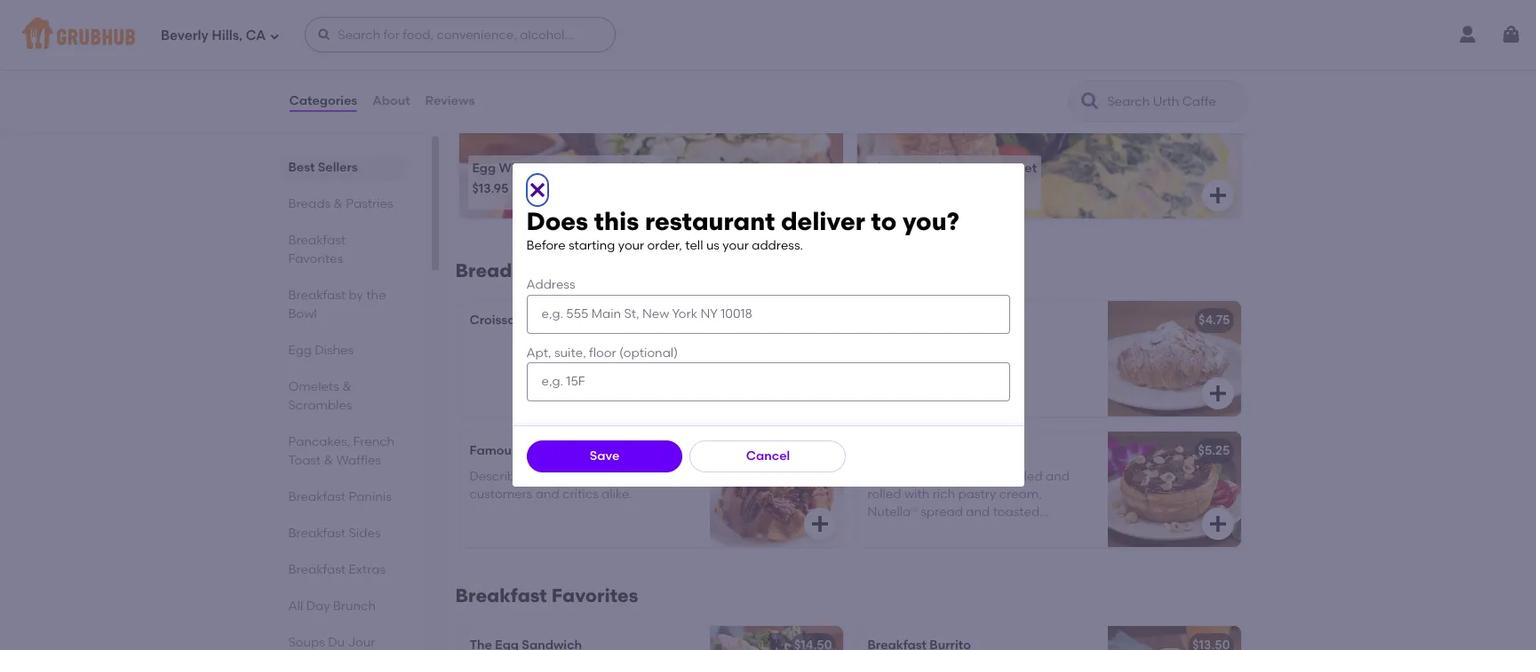 Task type: locate. For each thing, give the bounding box(es) containing it.
1 horizontal spatial breads
[[455, 260, 522, 282]]

1 your from the left
[[618, 238, 644, 253]]

described as "addictive" by customers and critics alike.
[[470, 469, 636, 502]]

1 vertical spatial sellers
[[318, 160, 358, 175]]

0 vertical spatial egg
[[472, 161, 496, 176]]

spinach right the
[[896, 161, 946, 176]]

breakfast...
[[604, 161, 673, 176]]

spread
[[921, 505, 963, 520]]

floor
[[589, 345, 616, 360]]

& down pancakes,
[[324, 453, 333, 468]]

dough
[[972, 469, 1011, 484]]

reviews button
[[424, 69, 476, 133]]

0 vertical spatial to
[[871, 206, 897, 237]]

sellers inside the best sellers most ordered on grubhub
[[501, 57, 563, 79]]

breakfast inside breakfast extras tab
[[288, 562, 346, 578]]

0 horizontal spatial breakfast favorites
[[288, 233, 346, 267]]

breakfast inside breakfast by the bowl
[[288, 288, 346, 303]]

spinach up does
[[550, 161, 601, 176]]

egg inside egg white & spinach breakfast... $13.95
[[472, 161, 496, 176]]

0 vertical spatial by
[[349, 288, 363, 303]]

0 vertical spatial sellers
[[501, 57, 563, 79]]

breads & pastries
[[288, 196, 393, 211], [455, 260, 621, 282]]

buttery
[[868, 469, 911, 484]]

the egg sandwich image
[[710, 627, 843, 650]]

0 vertical spatial breakfast favorites
[[288, 233, 346, 267]]

svg image right "ca"
[[270, 31, 280, 41]]

pancakes, french toast & waffles tab
[[288, 433, 399, 470]]

0 horizontal spatial your
[[618, 238, 644, 253]]

breakfast inside breakfast favorites tab
[[288, 233, 346, 248]]

egg for egg white & spinach breakfast... $13.95
[[472, 161, 496, 176]]

most
[[455, 82, 484, 97]]

breads up croissant
[[455, 260, 522, 282]]

0 horizontal spatial breads & pastries
[[288, 196, 393, 211]]

beverly hills, ca
[[161, 27, 266, 43]]

1 horizontal spatial pastries
[[545, 260, 621, 282]]

1 spinach from the left
[[550, 161, 601, 176]]

0 vertical spatial best
[[455, 57, 497, 79]]

0 vertical spatial favorites
[[288, 251, 343, 267]]

dishes
[[315, 343, 354, 358]]

your
[[618, 238, 644, 253], [723, 238, 749, 253]]

us
[[706, 238, 720, 253]]

egg
[[472, 161, 496, 176], [288, 343, 312, 358]]

toast
[[288, 453, 321, 468]]

best inside tab
[[288, 160, 315, 175]]

breads & pastries tab
[[288, 195, 399, 213]]

spinach inside egg white & spinach breakfast... $13.95
[[550, 161, 601, 176]]

breakfast favorites inside tab
[[288, 233, 346, 267]]

pastries inside 'breads & pastries' tab
[[346, 196, 393, 211]]

cancel button
[[690, 441, 846, 473]]

1 vertical spatial pastries
[[545, 260, 621, 282]]

1 horizontal spatial spinach
[[896, 161, 946, 176]]

breakfast paninis tab
[[288, 488, 399, 507]]

sellers up on
[[501, 57, 563, 79]]

1 horizontal spatial by
[[621, 469, 636, 484]]

best inside the best sellers most ordered on grubhub
[[455, 57, 497, 79]]

& inside 'breads & pastries' tab
[[334, 196, 343, 211]]

& down before
[[526, 260, 541, 282]]

egg up $13.95
[[472, 161, 496, 176]]

breakfast burrito image
[[1108, 627, 1241, 650]]

omelet
[[992, 161, 1037, 176]]

1 horizontal spatial to
[[972, 523, 985, 538]]

and down as at left bottom
[[536, 487, 560, 502]]

golden
[[999, 523, 1041, 538]]

apt, suite, floor (optional)
[[527, 345, 678, 360]]

breads & pastries down best sellers tab
[[288, 196, 393, 211]]

pastries down best sellers tab
[[346, 196, 393, 211]]

svg image up $5.25 on the right of page
[[1207, 383, 1229, 405]]

0 horizontal spatial favorites
[[288, 251, 343, 267]]

the spinach & feta omelet
[[870, 161, 1037, 176]]

1 horizontal spatial breakfast favorites
[[455, 585, 638, 607]]

hazelnuts.
[[868, 523, 928, 538]]

nutella®
[[868, 505, 918, 520]]

rich
[[933, 487, 955, 502]]

as
[[534, 469, 548, 484]]

best
[[455, 57, 497, 79], [288, 160, 315, 175]]

ﬁlled
[[1014, 469, 1043, 484]]

2 your from the left
[[723, 238, 749, 253]]

best sellers tab
[[288, 158, 399, 177]]

address.
[[752, 238, 803, 253]]

breakfast favorites
[[288, 233, 346, 267], [455, 585, 638, 607]]

breads down best sellers at the left of the page
[[288, 196, 331, 211]]

1 horizontal spatial favorites
[[552, 585, 638, 607]]

deliver
[[781, 206, 865, 237]]

svg image down $5.25 on the right of page
[[1207, 514, 1229, 535]]

to left a
[[972, 523, 985, 538]]

scrambles
[[288, 398, 352, 413]]

breakfast inside breakfast sides 'tab'
[[288, 526, 346, 541]]

to
[[871, 206, 897, 237], [972, 523, 985, 538]]

by left the
[[349, 288, 363, 303]]

favorites
[[288, 251, 343, 267], [552, 585, 638, 607]]

buns
[[603, 444, 632, 459]]

& inside the spinach & feta omelet button
[[949, 161, 959, 176]]

1 horizontal spatial egg
[[472, 161, 496, 176]]

& left the feta
[[949, 161, 959, 176]]

ganache.
[[1009, 541, 1067, 556]]

0 horizontal spatial pastries
[[346, 196, 393, 211]]

Search Urth Caffe search field
[[1106, 93, 1242, 110]]

svg image
[[270, 31, 280, 41], [527, 180, 548, 201], [809, 383, 830, 405], [1207, 383, 1229, 405], [1207, 514, 1229, 535]]

1 vertical spatial egg
[[288, 343, 312, 358]]

1 vertical spatial best
[[288, 160, 315, 175]]

pastries down starting on the top of page
[[545, 260, 621, 282]]

baked
[[931, 523, 969, 538]]

0 horizontal spatial breads
[[288, 196, 331, 211]]

sellers up 'breads & pastries' tab
[[318, 160, 358, 175]]

categories button
[[288, 69, 358, 133]]

save button
[[527, 441, 683, 473]]

and down hazelnuts.
[[868, 541, 892, 556]]

& down best sellers tab
[[334, 196, 343, 211]]

egg dishes
[[288, 343, 354, 358]]

0 vertical spatial pastries
[[346, 196, 393, 211]]

breads
[[288, 196, 331, 211], [455, 260, 522, 282]]

restaurant
[[645, 206, 775, 237]]

best up 'most'
[[455, 57, 497, 79]]

& up scrambles
[[342, 379, 352, 395]]

and down pastry
[[966, 505, 990, 520]]

1 vertical spatial favorites
[[552, 585, 638, 607]]

waffles
[[336, 453, 381, 468]]

&
[[538, 161, 548, 176], [949, 161, 959, 176], [334, 196, 343, 211], [526, 260, 541, 282], [342, 379, 352, 395], [324, 453, 333, 468]]

to left you?
[[871, 206, 897, 237]]

1 horizontal spatial sellers
[[501, 57, 563, 79]]

egg for egg dishes
[[288, 343, 312, 358]]

0 vertical spatial breads & pastries
[[288, 196, 393, 211]]

you?
[[903, 206, 960, 237]]

breakfast for breakfast sides 'tab'
[[288, 526, 346, 541]]

breakfast for breakfast by the bowl tab
[[288, 288, 346, 303]]

1 vertical spatial by
[[621, 469, 636, 484]]

best sellers most ordered on grubhub
[[455, 57, 611, 97]]

& inside egg white & spinach breakfast... $13.95
[[538, 161, 548, 176]]

brown
[[1044, 523, 1082, 538]]

nutella® girella buns image
[[1108, 432, 1241, 548]]

best for best sellers most ordered on grubhub
[[455, 57, 497, 79]]

your down "this"
[[618, 238, 644, 253]]

svg image for 'croissant - butter' 'image'
[[809, 383, 830, 405]]

favorites inside breakfast favorites tab
[[288, 251, 343, 267]]

1 vertical spatial breakfast favorites
[[455, 585, 638, 607]]

by up 'alike.'
[[621, 469, 636, 484]]

& right white
[[538, 161, 548, 176]]

sellers inside tab
[[318, 160, 358, 175]]

0 vertical spatial breads
[[288, 196, 331, 211]]

0 horizontal spatial by
[[349, 288, 363, 303]]

1 horizontal spatial your
[[723, 238, 749, 253]]

pancakes, french toast & waffles
[[288, 435, 395, 468]]

egg left dishes
[[288, 343, 312, 358]]

to inside buttery croissant dough filled and rolled with rich pastry cream, nutella® spread and toasted hazelnuts. baked to a golden brown and dipped in hazelnut ganache.
[[972, 523, 985, 538]]

croissant
[[470, 313, 528, 328]]

svg image
[[1501, 24, 1522, 45], [317, 28, 332, 42], [1207, 185, 1229, 206], [809, 514, 830, 535]]

2 spinach from the left
[[896, 161, 946, 176]]

best up 'breads & pastries' tab
[[288, 160, 315, 175]]

0 horizontal spatial sellers
[[318, 160, 358, 175]]

pecan
[[521, 444, 560, 459]]

1 horizontal spatial breads & pastries
[[455, 260, 621, 282]]

svg image for 'nutella® girella buns' image
[[1207, 514, 1229, 535]]

svg image up the $5.95
[[809, 383, 830, 405]]

0 horizontal spatial spinach
[[550, 161, 601, 176]]

dipped
[[895, 541, 938, 556]]

croissant - almond image
[[1108, 302, 1241, 417]]

your right 'us'
[[723, 238, 749, 253]]

rolled
[[868, 487, 902, 502]]

famous pecan sticky buns image
[[710, 432, 843, 548]]

0 horizontal spatial best
[[288, 160, 315, 175]]

-
[[531, 313, 537, 328]]

cancel
[[746, 448, 790, 464]]

tab
[[288, 634, 399, 650]]

breakfast for breakfast favorites tab
[[288, 233, 346, 248]]

pastries
[[346, 196, 393, 211], [545, 260, 621, 282]]

spinach inside button
[[896, 161, 946, 176]]

breakfast inside breakfast paninis tab
[[288, 490, 346, 505]]

croissant - butter
[[470, 313, 577, 328]]

breakfast
[[288, 233, 346, 248], [288, 288, 346, 303], [288, 490, 346, 505], [288, 526, 346, 541], [288, 562, 346, 578], [455, 585, 547, 607]]

0 horizontal spatial to
[[871, 206, 897, 237]]

breads & pastries down before
[[455, 260, 621, 282]]

0 horizontal spatial egg
[[288, 343, 312, 358]]

french
[[353, 435, 395, 450]]

this
[[594, 206, 639, 237]]

1 horizontal spatial best
[[455, 57, 497, 79]]

egg inside tab
[[288, 343, 312, 358]]

svg image down white
[[527, 180, 548, 201]]

by
[[349, 288, 363, 303], [621, 469, 636, 484]]

1 vertical spatial to
[[972, 523, 985, 538]]



Task type: vqa. For each thing, say whether or not it's contained in the screenshot.
and in Described as "addictive" by customers and critics alike.
yes



Task type: describe. For each thing, give the bounding box(es) containing it.
to inside does this restaurant deliver to you? before starting your order, tell us your address.
[[871, 206, 897, 237]]

about button
[[372, 69, 411, 133]]

buttery croissant dough ﬁlled and rolled with rich pastry cream, nutella® spread and toasted hazelnuts. baked to a golden brown and dipped in hazelnut ganache.
[[868, 469, 1082, 556]]

sellers for best sellers most ordered on grubhub
[[501, 57, 563, 79]]

sellers for best sellers
[[318, 160, 358, 175]]

e,g. 555 Main St, New York NY 10018 search field
[[527, 295, 1010, 334]]

critics
[[563, 487, 599, 502]]

about
[[372, 93, 410, 108]]

pastry
[[958, 487, 996, 502]]

croissant - butter image
[[710, 302, 843, 417]]

$5.25
[[1198, 444, 1230, 459]]

hills,
[[212, 27, 242, 43]]

the
[[366, 288, 386, 303]]

omelets & scrambles
[[288, 379, 352, 413]]

paninis
[[349, 490, 392, 505]]

toasted
[[993, 505, 1040, 520]]

$4.75
[[1199, 313, 1230, 328]]

by inside breakfast by the bowl
[[349, 288, 363, 303]]

breakfast paninis
[[288, 490, 392, 505]]

& inside omelets & scrambles
[[342, 379, 352, 395]]

& inside 'pancakes, french toast & waffles'
[[324, 453, 333, 468]]

with
[[905, 487, 930, 502]]

in
[[941, 541, 952, 556]]

breakfast extras
[[288, 562, 386, 578]]

sides
[[349, 526, 381, 541]]

suite,
[[554, 345, 586, 360]]

butter
[[539, 313, 577, 328]]

1 vertical spatial breads
[[455, 260, 522, 282]]

breakfast by the bowl
[[288, 288, 386, 322]]

ca
[[246, 27, 266, 43]]

on
[[538, 82, 554, 97]]

bowl
[[288, 307, 317, 322]]

apt,
[[527, 345, 552, 360]]

grubhub
[[557, 82, 611, 97]]

famous
[[470, 444, 518, 459]]

egg white & spinach breakfast... $13.95
[[472, 161, 673, 197]]

famous pecan sticky buns
[[470, 444, 632, 459]]

$4.75 button
[[857, 302, 1241, 417]]

tell
[[685, 238, 703, 253]]

croissant - butter button
[[459, 302, 843, 417]]

breads & pastries inside 'breads & pastries' tab
[[288, 196, 393, 211]]

breakfast by the bowl tab
[[288, 286, 399, 323]]

ordered
[[487, 82, 535, 97]]

all day brunch
[[288, 599, 376, 614]]

breakfast sides
[[288, 526, 381, 541]]

starting
[[569, 238, 615, 253]]

sticky
[[563, 444, 600, 459]]

described
[[470, 469, 531, 484]]

all day brunch tab
[[288, 597, 399, 616]]

and right ﬁlled
[[1046, 469, 1070, 484]]

categories
[[289, 93, 357, 108]]

customers
[[470, 487, 533, 502]]

beverly
[[161, 27, 209, 43]]

cream,
[[999, 487, 1042, 502]]

"addictive"
[[551, 469, 618, 484]]

svg image inside main navigation navigation
[[270, 31, 280, 41]]

hazelnut
[[955, 541, 1006, 556]]

a
[[988, 523, 996, 538]]

breads inside 'breads & pastries' tab
[[288, 196, 331, 211]]

search icon image
[[1079, 91, 1101, 112]]

brunch
[[333, 599, 376, 614]]

does
[[527, 206, 588, 237]]

breakfast for breakfast extras tab
[[288, 562, 346, 578]]

alike.
[[602, 487, 633, 502]]

omelets
[[288, 379, 339, 395]]

and inside described as "addictive" by customers and critics alike.
[[536, 487, 560, 502]]

before
[[527, 238, 566, 253]]

pancakes,
[[288, 435, 350, 450]]

breakfast sides tab
[[288, 524, 399, 543]]

egg dishes tab
[[288, 341, 399, 360]]

by inside described as "addictive" by customers and critics alike.
[[621, 469, 636, 484]]

all
[[288, 599, 303, 614]]

omelets & scrambles tab
[[288, 378, 399, 415]]

$5.95
[[801, 444, 832, 459]]

the spinach & feta omelet button
[[857, 113, 1241, 219]]

save
[[590, 448, 620, 464]]

breakfast for breakfast paninis tab
[[288, 490, 346, 505]]

order,
[[647, 238, 682, 253]]

$13.95
[[472, 182, 509, 197]]

white
[[499, 161, 535, 176]]

feta
[[962, 161, 989, 176]]

(optional)
[[619, 345, 678, 360]]

best sellers
[[288, 160, 358, 175]]

svg image for croissant - almond image
[[1207, 383, 1229, 405]]

best for best sellers
[[288, 160, 315, 175]]

breakfast extras tab
[[288, 561, 399, 579]]

the
[[870, 161, 893, 176]]

e,g. 15F search field
[[527, 362, 1010, 401]]

day
[[306, 599, 330, 614]]

does this restaurant deliver to you? before starting your order, tell us your address.
[[527, 206, 960, 253]]

main navigation navigation
[[0, 0, 1536, 69]]

extras
[[349, 562, 386, 578]]

reviews
[[425, 93, 475, 108]]

address
[[527, 277, 575, 293]]

breakfast favorites tab
[[288, 231, 399, 268]]

1 vertical spatial breads & pastries
[[455, 260, 621, 282]]

croissant
[[914, 469, 969, 484]]



